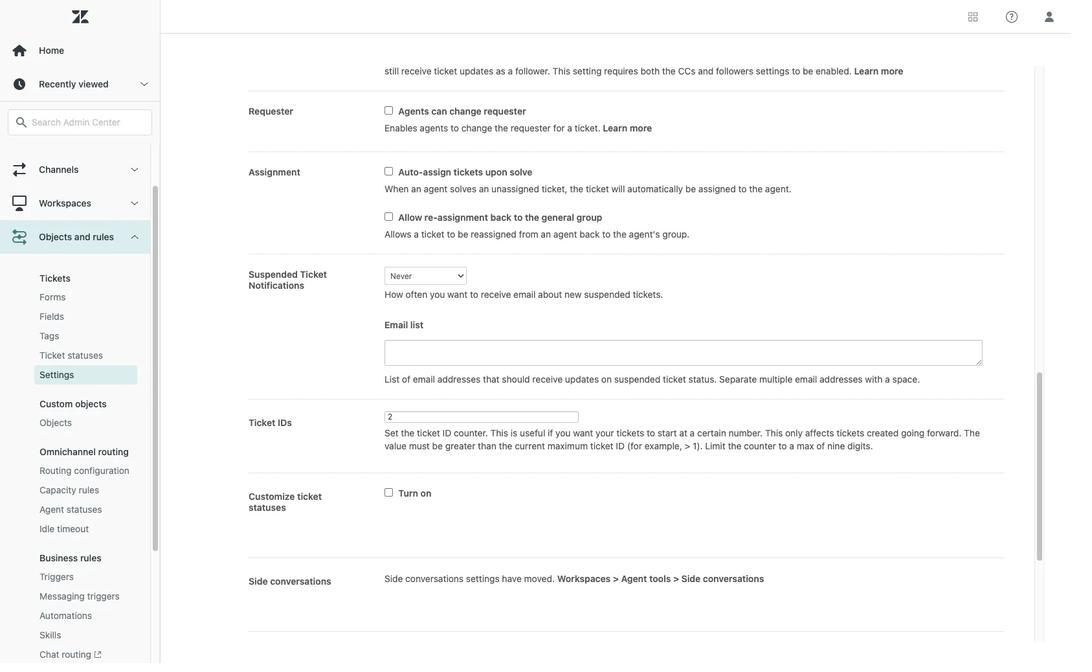 Task type: vqa. For each thing, say whether or not it's contained in the screenshot.
RULES inside the dropdown button
yes



Task type: describe. For each thing, give the bounding box(es) containing it.
chat routing link
[[34, 645, 137, 663]]

viewed
[[79, 78, 109, 89]]

business
[[40, 553, 78, 564]]

rules for business rules
[[80, 553, 101, 564]]

ticket statuses element
[[40, 349, 103, 362]]

home button
[[0, 34, 160, 67]]

skills
[[40, 630, 61, 641]]

chat routing element
[[40, 648, 102, 662]]

messaging triggers element
[[40, 590, 120, 603]]

business rules
[[40, 553, 101, 564]]

skills link
[[34, 626, 137, 645]]

capacity rules link
[[34, 481, 137, 500]]

objects for objects and rules
[[39, 231, 72, 242]]

idle timeout
[[40, 523, 89, 534]]

messaging triggers link
[[34, 587, 137, 606]]

objects link
[[34, 413, 137, 433]]

ticket statuses link
[[34, 346, 137, 365]]

agent statuses element
[[40, 503, 102, 516]]

custom
[[40, 398, 73, 409]]

idle timeout link
[[34, 519, 137, 539]]

idle
[[40, 523, 55, 534]]

triggers link
[[34, 567, 137, 587]]

tickets element
[[40, 273, 71, 284]]

home
[[39, 45, 64, 56]]

fields
[[40, 311, 64, 322]]

configuration
[[74, 465, 130, 476]]

capacity rules
[[40, 484, 99, 496]]

triggers
[[87, 591, 120, 602]]

custom objects
[[40, 398, 107, 409]]

routing
[[40, 465, 72, 476]]

recently viewed button
[[0, 67, 160, 101]]

channels button
[[0, 153, 150, 187]]

user menu image
[[1042, 8, 1058, 25]]

workspaces
[[39, 198, 91, 209]]

automations link
[[34, 606, 137, 626]]

tree item inside "primary" element
[[0, 220, 150, 663]]

rules inside dropdown button
[[93, 231, 114, 242]]

messaging
[[40, 591, 85, 602]]

objects and rules group
[[0, 254, 150, 663]]

settings element
[[40, 369, 74, 382]]

agent statuses link
[[34, 500, 137, 519]]



Task type: locate. For each thing, give the bounding box(es) containing it.
chat
[[40, 649, 59, 660]]

statuses for ticket statuses
[[68, 350, 103, 361]]

0 vertical spatial routing
[[98, 446, 129, 457]]

objects left and
[[39, 231, 72, 242]]

tree item containing objects and rules
[[0, 220, 150, 663]]

help image
[[1007, 11, 1018, 22]]

people image
[[11, 128, 28, 144]]

0 vertical spatial rules
[[93, 231, 114, 242]]

0 horizontal spatial routing
[[62, 649, 91, 660]]

omnichannel
[[40, 446, 96, 457]]

rules
[[93, 231, 114, 242], [79, 484, 99, 496], [80, 553, 101, 564]]

statuses for agent statuses
[[67, 504, 102, 515]]

routing for omnichannel routing
[[98, 446, 129, 457]]

objects for objects
[[40, 417, 72, 428]]

1 vertical spatial routing
[[62, 649, 91, 660]]

statuses
[[68, 350, 103, 361], [67, 504, 102, 515]]

settings link
[[34, 365, 137, 385]]

capacity rules element
[[40, 484, 99, 497]]

automations
[[40, 610, 92, 621]]

0 vertical spatial objects
[[39, 231, 72, 242]]

skills element
[[40, 629, 61, 642]]

routing for chat routing
[[62, 649, 91, 660]]

automations element
[[40, 610, 92, 622]]

routing down skills link
[[62, 649, 91, 660]]

objects inside dropdown button
[[39, 231, 72, 242]]

triggers
[[40, 571, 74, 582]]

routing configuration element
[[40, 464, 130, 477]]

tickets
[[40, 273, 71, 284]]

1 vertical spatial rules
[[79, 484, 99, 496]]

None search field
[[1, 109, 159, 135]]

2 vertical spatial rules
[[80, 553, 101, 564]]

Search Admin Center field
[[32, 117, 144, 128]]

rules right and
[[93, 231, 114, 242]]

settings
[[40, 369, 74, 380]]

recently viewed
[[39, 78, 109, 89]]

tags
[[40, 330, 59, 341]]

routing configuration
[[40, 465, 130, 476]]

omnichannel routing element
[[40, 446, 129, 457]]

business rules element
[[40, 553, 101, 564]]

tree
[[0, 119, 160, 663]]

timeout
[[57, 523, 89, 534]]

rules for capacity rules
[[79, 484, 99, 496]]

statuses inside agent statuses element
[[67, 504, 102, 515]]

ticket statuses
[[40, 350, 103, 361]]

triggers element
[[40, 571, 74, 584]]

routing
[[98, 446, 129, 457], [62, 649, 91, 660]]

rules up triggers link
[[80, 553, 101, 564]]

routing configuration link
[[34, 461, 137, 481]]

agent statuses
[[40, 504, 102, 515]]

zendesk products image
[[969, 12, 978, 21]]

agent
[[40, 504, 64, 515]]

tags link
[[34, 326, 137, 346]]

forms link
[[34, 288, 137, 307]]

objects and rules
[[39, 231, 114, 242]]

statuses inside ticket statuses element
[[68, 350, 103, 361]]

objects element
[[40, 416, 72, 429]]

1 horizontal spatial routing
[[98, 446, 129, 457]]

idle timeout element
[[40, 523, 89, 536]]

tree item
[[0, 220, 150, 663]]

omnichannel routing
[[40, 446, 129, 457]]

objects down custom
[[40, 417, 72, 428]]

routing up 'configuration'
[[98, 446, 129, 457]]

none search field inside "primary" element
[[1, 109, 159, 135]]

objects and rules button
[[0, 220, 150, 254]]

tree inside "primary" element
[[0, 119, 160, 663]]

custom objects element
[[40, 398, 107, 409]]

capacity
[[40, 484, 76, 496]]

fields element
[[40, 310, 64, 323]]

1 vertical spatial objects
[[40, 417, 72, 428]]

tags element
[[40, 330, 59, 343]]

primary element
[[0, 0, 161, 663]]

objects
[[39, 231, 72, 242], [40, 417, 72, 428]]

chat routing
[[40, 649, 91, 660]]

tree containing channels
[[0, 119, 160, 663]]

channels
[[39, 164, 79, 175]]

rules down routing configuration link
[[79, 484, 99, 496]]

fields link
[[34, 307, 137, 326]]

0 vertical spatial statuses
[[68, 350, 103, 361]]

forms element
[[40, 291, 66, 304]]

and
[[74, 231, 90, 242]]

statuses down tags link
[[68, 350, 103, 361]]

forms
[[40, 291, 66, 302]]

1 vertical spatial statuses
[[67, 504, 102, 515]]

workspaces button
[[0, 187, 150, 220]]

objects
[[75, 398, 107, 409]]

statuses down the capacity rules link
[[67, 504, 102, 515]]

recently
[[39, 78, 76, 89]]

objects inside group
[[40, 417, 72, 428]]

ticket
[[40, 350, 65, 361]]

messaging triggers
[[40, 591, 120, 602]]



